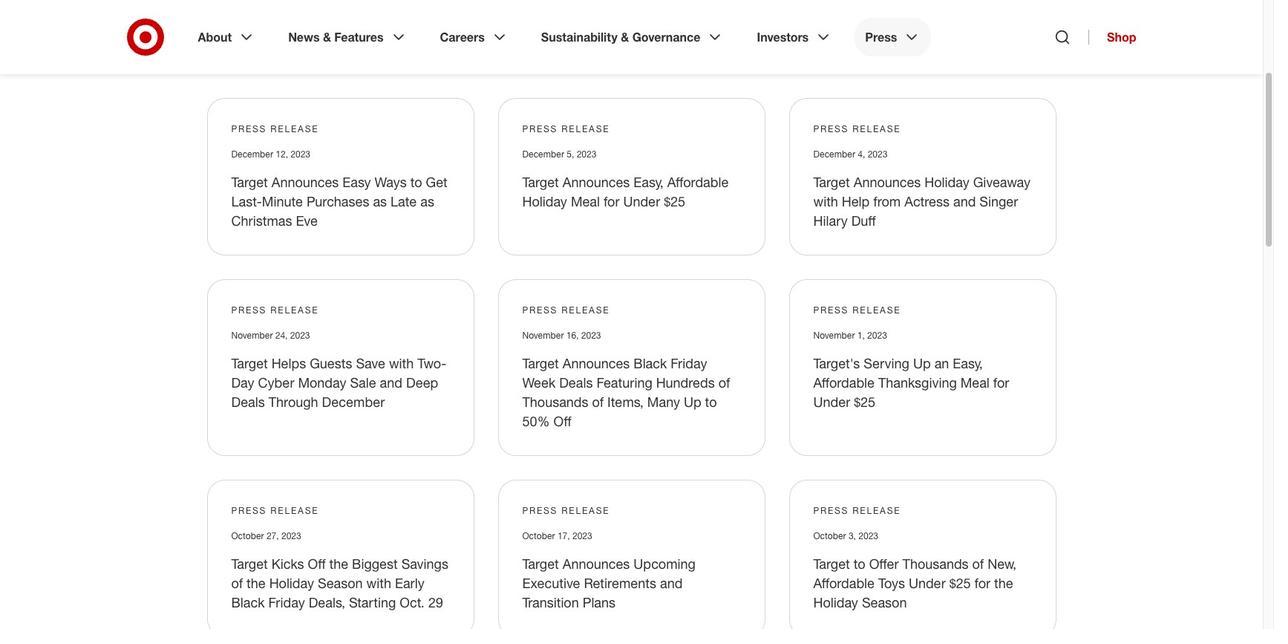Task type: vqa. For each thing, say whether or not it's contained in the screenshot.
Target Helps Guests Save with Two- Day Cyber Monday Sale and Deep Deals Through December's Target
yes



Task type: locate. For each thing, give the bounding box(es) containing it.
season inside 'target kicks off the biggest savings of the holiday season with early black friday deals, starting oct. 29'
[[318, 575, 363, 591]]

press release up november 24, 2023
[[231, 304, 319, 316]]

target up executive
[[523, 556, 559, 572]]

to inside target announces easy ways to get last-minute purchases as late as christmas eve
[[410, 174, 422, 190]]

last-
[[231, 193, 262, 209]]

many
[[648, 394, 680, 410]]

the down new,
[[995, 575, 1014, 591]]

2 horizontal spatial and
[[954, 193, 976, 209]]

0 horizontal spatial october
[[231, 530, 264, 541]]

with inside target announces holiday giveaway with help from actress and singer hilary duff
[[814, 193, 838, 209]]

december
[[231, 149, 273, 160], [523, 149, 564, 160], [814, 149, 856, 160], [322, 394, 385, 410]]

with down biggest
[[367, 575, 391, 591]]

holiday down december 5, 2023 on the left of page
[[523, 193, 567, 209]]

easy,
[[634, 174, 664, 190], [953, 355, 983, 371]]

singer
[[980, 193, 1019, 209]]

thousands down "week"
[[523, 394, 589, 410]]

1 & from the left
[[323, 30, 331, 45]]

october for target announces upcoming executive retirements and transition plans
[[523, 530, 555, 541]]

for inside target's serving up an easy, affordable thanksgiving meal for under $25
[[994, 374, 1010, 391]]

release for black
[[562, 304, 610, 316]]

2 horizontal spatial to
[[854, 556, 866, 572]]

2 november from the left
[[523, 330, 564, 341]]

friday
[[671, 355, 707, 371], [268, 594, 305, 610]]

press release up december 12, 2023
[[231, 123, 319, 134]]

holiday inside target announces easy, affordable holiday meal for under $25
[[523, 193, 567, 209]]

target to offer thousands of new, affordable toys under $25 for the holiday season link
[[814, 556, 1017, 610]]

0 vertical spatial to
[[410, 174, 422, 190]]

0 horizontal spatial november
[[231, 330, 273, 341]]

with up hilary
[[814, 193, 838, 209]]

press for target announces easy, affordable holiday meal for under $25
[[523, 123, 558, 134]]

target inside target to offer thousands of new, affordable toys under $25 for the holiday season
[[814, 556, 850, 572]]

0 horizontal spatial for
[[604, 193, 620, 209]]

1 horizontal spatial for
[[975, 575, 991, 591]]

1 horizontal spatial &
[[621, 30, 629, 45]]

helps
[[272, 355, 306, 371]]

december for target announces easy ways to get last-minute purchases as late as christmas eve
[[231, 149, 273, 160]]

1 horizontal spatial season
[[862, 594, 907, 610]]

of right hundreds
[[719, 374, 730, 391]]

investors
[[757, 30, 809, 45]]

release up 1,
[[853, 304, 901, 316]]

2 horizontal spatial october
[[814, 530, 846, 541]]

16,
[[567, 330, 579, 341]]

0 vertical spatial black
[[634, 355, 667, 371]]

meal right thanksgiving
[[961, 374, 990, 391]]

press for target helps guests save with two- day cyber monday sale and deep deals through december
[[231, 304, 267, 316]]

release up 17,
[[562, 505, 610, 516]]

november left 1,
[[814, 330, 855, 341]]

2 horizontal spatial november
[[814, 330, 855, 341]]

news & features
[[288, 30, 384, 45]]

features
[[335, 30, 384, 45]]

october left 17,
[[523, 530, 555, 541]]

2023 for guests
[[290, 330, 310, 341]]

announces up retirements
[[563, 556, 630, 572]]

to down hundreds
[[705, 394, 717, 410]]

1 vertical spatial friday
[[268, 594, 305, 610]]

black down october 27, 2023
[[231, 594, 265, 610]]

december left 4,
[[814, 149, 856, 160]]

target for target helps guests save with two- day cyber monday sale and deep deals through december
[[231, 355, 268, 371]]

october 3, 2023
[[814, 530, 879, 541]]

press release up 1,
[[814, 304, 901, 316]]

2 & from the left
[[621, 30, 629, 45]]

0 horizontal spatial and
[[380, 374, 403, 391]]

2023 right 1,
[[868, 330, 887, 341]]

0 vertical spatial meal
[[571, 193, 600, 209]]

target to offer thousands of new, affordable toys under $25 for the holiday season
[[814, 556, 1017, 610]]

1 vertical spatial and
[[380, 374, 403, 391]]

target down october 3, 2023 at the right bottom
[[814, 556, 850, 572]]

0 horizontal spatial off
[[308, 556, 326, 572]]

1 vertical spatial with
[[389, 355, 414, 371]]

duff
[[852, 212, 876, 229]]

2 vertical spatial affordable
[[814, 575, 875, 591]]

as
[[373, 193, 387, 209], [421, 193, 434, 209]]

2 vertical spatial to
[[854, 556, 866, 572]]

under inside target to offer thousands of new, affordable toys under $25 for the holiday season
[[909, 575, 946, 591]]

target kicks off the biggest savings of the holiday season with early black friday deals, starting oct. 29 link
[[231, 556, 449, 610]]

press for target's serving up an easy, affordable thanksgiving meal for under $25
[[814, 304, 849, 316]]

the left biggest
[[329, 556, 348, 572]]

1,
[[858, 330, 865, 341]]

press release up 5,
[[523, 123, 610, 134]]

release for easy,
[[562, 123, 610, 134]]

holiday down kicks
[[269, 575, 314, 591]]

holiday inside target to offer thousands of new, affordable toys under $25 for the holiday season
[[814, 594, 859, 610]]

3 november from the left
[[814, 330, 855, 341]]

2 horizontal spatial $25
[[950, 575, 971, 591]]

with inside 'target kicks off the biggest savings of the holiday season with early black friday deals, starting oct. 29'
[[367, 575, 391, 591]]

0 horizontal spatial friday
[[268, 594, 305, 610]]

for inside target to offer thousands of new, affordable toys under $25 for the holiday season
[[975, 575, 991, 591]]

target down december 5, 2023 on the left of page
[[523, 174, 559, 190]]

1 vertical spatial deals
[[231, 394, 265, 410]]

thousands inside target to offer thousands of new, affordable toys under $25 for the holiday season
[[903, 556, 969, 572]]

press inside 'link'
[[865, 30, 898, 45]]

meal
[[571, 193, 600, 209], [961, 374, 990, 391]]

late
[[391, 193, 417, 209]]

december 12, 2023
[[231, 149, 311, 160]]

for
[[604, 193, 620, 209], [994, 374, 1010, 391], [975, 575, 991, 591]]

2023 right 5,
[[577, 149, 597, 160]]

0 vertical spatial deals
[[559, 374, 593, 391]]

1 november from the left
[[231, 330, 273, 341]]

announces inside target announces upcoming executive retirements and transition plans
[[563, 556, 630, 572]]

toys
[[879, 575, 905, 591]]

1 vertical spatial season
[[862, 594, 907, 610]]

under inside target's serving up an easy, affordable thanksgiving meal for under $25
[[814, 394, 851, 410]]

1 horizontal spatial under
[[814, 394, 851, 410]]

press release for target announces holiday giveaway with help from actress and singer hilary duff
[[814, 123, 901, 134]]

and left singer
[[954, 193, 976, 209]]

press release up november 16, 2023
[[523, 304, 610, 316]]

october for target to offer thousands of new, affordable toys under $25 for the holiday season
[[814, 530, 846, 541]]

about
[[198, 30, 232, 45]]

and right sale
[[380, 374, 403, 391]]

the inside target to offer thousands of new, affordable toys under $25 for the holiday season
[[995, 575, 1014, 591]]

1 vertical spatial under
[[814, 394, 851, 410]]

2023 right '16,'
[[581, 330, 601, 341]]

thousands inside target announces black friday week deals featuring hundreds of thousands of items, many up to 50% off
[[523, 394, 589, 410]]

meal inside target's serving up an easy, affordable thanksgiving meal for under $25
[[961, 374, 990, 391]]

1 vertical spatial off
[[308, 556, 326, 572]]

season up deals,
[[318, 575, 363, 591]]

get
[[426, 174, 448, 190]]

0 horizontal spatial as
[[373, 193, 387, 209]]

to
[[410, 174, 422, 190], [705, 394, 717, 410], [854, 556, 866, 572]]

as down ways
[[373, 193, 387, 209]]

2 vertical spatial with
[[367, 575, 391, 591]]

0 vertical spatial off
[[554, 413, 572, 429]]

press
[[865, 30, 898, 45], [231, 123, 267, 134], [523, 123, 558, 134], [814, 123, 849, 134], [231, 304, 267, 316], [523, 304, 558, 316], [814, 304, 849, 316], [231, 505, 267, 516], [523, 505, 558, 516], [814, 505, 849, 516]]

target down october 27, 2023
[[231, 556, 268, 572]]

off right kicks
[[308, 556, 326, 572]]

3,
[[849, 530, 856, 541]]

0 horizontal spatial season
[[318, 575, 363, 591]]

2023 right 3,
[[859, 530, 879, 541]]

release for offer
[[853, 505, 901, 516]]

november left '16,'
[[523, 330, 564, 341]]

1 horizontal spatial as
[[421, 193, 434, 209]]

press release up 3,
[[814, 505, 901, 516]]

under
[[623, 193, 660, 209], [814, 394, 851, 410], [909, 575, 946, 591]]

1 vertical spatial meal
[[961, 374, 990, 391]]

release up 3,
[[853, 505, 901, 516]]

november left 24,
[[231, 330, 273, 341]]

holiday down october 3, 2023 at the right bottom
[[814, 594, 859, 610]]

0 vertical spatial thousands
[[523, 394, 589, 410]]

1 vertical spatial black
[[231, 594, 265, 610]]

october left 27, at bottom
[[231, 530, 264, 541]]

announces
[[272, 174, 339, 190], [563, 174, 630, 190], [854, 174, 921, 190], [563, 355, 630, 371], [563, 556, 630, 572]]

0 vertical spatial easy,
[[634, 174, 664, 190]]

press release up 4,
[[814, 123, 901, 134]]

release
[[271, 123, 319, 134], [562, 123, 610, 134], [853, 123, 901, 134], [271, 304, 319, 316], [562, 304, 610, 316], [853, 304, 901, 316], [271, 505, 319, 516], [562, 505, 610, 516], [853, 505, 901, 516]]

october
[[231, 530, 264, 541], [523, 530, 555, 541], [814, 530, 846, 541]]

of inside target to offer thousands of new, affordable toys under $25 for the holiday season
[[973, 556, 984, 572]]

monday
[[298, 374, 346, 391]]

0 vertical spatial affordable
[[668, 174, 729, 190]]

1 horizontal spatial off
[[554, 413, 572, 429]]

1 horizontal spatial and
[[660, 575, 683, 591]]

27,
[[267, 530, 279, 541]]

1 horizontal spatial easy,
[[953, 355, 983, 371]]

2 as from the left
[[421, 193, 434, 209]]

1 as from the left
[[373, 193, 387, 209]]

release up 4,
[[853, 123, 901, 134]]

50%
[[523, 413, 550, 429]]

with for hilary
[[814, 193, 838, 209]]

december left the 12,
[[231, 149, 273, 160]]

hilary
[[814, 212, 848, 229]]

up
[[914, 355, 931, 371], [684, 394, 702, 410]]

1 horizontal spatial to
[[705, 394, 717, 410]]

the down october 27, 2023
[[247, 575, 266, 591]]

up inside target's serving up an easy, affordable thanksgiving meal for under $25
[[914, 355, 931, 371]]

season down toys
[[862, 594, 907, 610]]

1 horizontal spatial up
[[914, 355, 931, 371]]

with inside target helps guests save with two- day cyber monday sale and deep deals through december
[[389, 355, 414, 371]]

1 horizontal spatial deals
[[559, 374, 593, 391]]

december 5, 2023
[[523, 149, 597, 160]]

1 vertical spatial thousands
[[903, 556, 969, 572]]

0 horizontal spatial black
[[231, 594, 265, 610]]

sustainability & governance
[[541, 30, 701, 45]]

1 vertical spatial affordable
[[814, 374, 875, 391]]

2023
[[291, 149, 311, 160], [577, 149, 597, 160], [868, 149, 888, 160], [290, 330, 310, 341], [581, 330, 601, 341], [868, 330, 887, 341], [281, 530, 301, 541], [573, 530, 592, 541], [859, 530, 879, 541]]

target inside target announces upcoming executive retirements and transition plans
[[523, 556, 559, 572]]

target inside 'target kicks off the biggest savings of the holiday season with early black friday deals, starting oct. 29'
[[231, 556, 268, 572]]

friday inside target announces black friday week deals featuring hundreds of thousands of items, many up to 50% off
[[671, 355, 707, 371]]

with for and
[[389, 355, 414, 371]]

holiday inside 'target kicks off the biggest savings of the holiday season with early black friday deals, starting oct. 29'
[[269, 575, 314, 591]]

serving
[[864, 355, 910, 371]]

1 horizontal spatial november
[[523, 330, 564, 341]]

1 vertical spatial $25
[[854, 394, 876, 410]]

3 october from the left
[[814, 530, 846, 541]]

as down get
[[421, 193, 434, 209]]

announces up minute at top left
[[272, 174, 339, 190]]

0 vertical spatial and
[[954, 193, 976, 209]]

1 vertical spatial to
[[705, 394, 717, 410]]

retirements
[[584, 575, 657, 591]]

holiday inside target announces holiday giveaway with help from actress and singer hilary duff
[[925, 174, 970, 190]]

2 vertical spatial $25
[[950, 575, 971, 591]]

release up '16,'
[[562, 304, 610, 316]]

12,
[[276, 149, 288, 160]]

november for target helps guests save with two- day cyber monday sale and deep deals through december
[[231, 330, 273, 341]]

friday up hundreds
[[671, 355, 707, 371]]

2 vertical spatial under
[[909, 575, 946, 591]]

2 october from the left
[[523, 530, 555, 541]]

1 horizontal spatial friday
[[671, 355, 707, 371]]

thousands up toys
[[903, 556, 969, 572]]

holiday up the actress
[[925, 174, 970, 190]]

2023 right 27, at bottom
[[281, 530, 301, 541]]

2023 for easy,
[[577, 149, 597, 160]]

0 vertical spatial season
[[318, 575, 363, 591]]

1 vertical spatial easy,
[[953, 355, 983, 371]]

announces for last-
[[272, 174, 339, 190]]

deals down day at the left of page
[[231, 394, 265, 410]]

black up 'featuring'
[[634, 355, 667, 371]]

0 vertical spatial under
[[623, 193, 660, 209]]

easy, inside target announces easy, affordable holiday meal for under $25
[[634, 174, 664, 190]]

1 horizontal spatial october
[[523, 530, 555, 541]]

release for holiday
[[853, 123, 901, 134]]

thousands
[[523, 394, 589, 410], [903, 556, 969, 572]]

meal down 5,
[[571, 193, 600, 209]]

& left governance
[[621, 30, 629, 45]]

target up help
[[814, 174, 850, 190]]

hundreds
[[656, 374, 715, 391]]

1 vertical spatial for
[[994, 374, 1010, 391]]

giveaway
[[974, 174, 1031, 190]]

with up deep on the left bottom of the page
[[389, 355, 414, 371]]

easy
[[343, 174, 371, 190]]

deals
[[559, 374, 593, 391], [231, 394, 265, 410]]

1 horizontal spatial $25
[[854, 394, 876, 410]]

target up day at the left of page
[[231, 355, 268, 371]]

2 vertical spatial for
[[975, 575, 991, 591]]

release up 27, at bottom
[[271, 505, 319, 516]]

target announces easy ways to get last-minute purchases as late as christmas eve
[[231, 174, 448, 229]]

announces inside target announces easy, affordable holiday meal for under $25
[[563, 174, 630, 190]]

press release up 27, at bottom
[[231, 505, 319, 516]]

announces inside target announces holiday giveaway with help from actress and singer hilary duff
[[854, 174, 921, 190]]

target up last-
[[231, 174, 268, 190]]

0 horizontal spatial $25
[[664, 193, 686, 209]]

& right news
[[323, 30, 331, 45]]

1 horizontal spatial black
[[634, 355, 667, 371]]

affordable inside target's serving up an easy, affordable thanksgiving meal for under $25
[[814, 374, 875, 391]]

announces up 'featuring'
[[563, 355, 630, 371]]

black
[[634, 355, 667, 371], [231, 594, 265, 610]]

friday down kicks
[[268, 594, 305, 610]]

season
[[318, 575, 363, 591], [862, 594, 907, 610]]

deals right "week"
[[559, 374, 593, 391]]

target announces upcoming executive retirements and transition plans
[[523, 556, 696, 610]]

release up the 12,
[[271, 123, 319, 134]]

1 horizontal spatial the
[[329, 556, 348, 572]]

target up "week"
[[523, 355, 559, 371]]

2023 right 17,
[[573, 530, 592, 541]]

0 vertical spatial for
[[604, 193, 620, 209]]

target inside target announces easy, affordable holiday meal for under $25
[[523, 174, 559, 190]]

to left offer
[[854, 556, 866, 572]]

2 vertical spatial and
[[660, 575, 683, 591]]

thanksgiving
[[879, 374, 957, 391]]

affordable
[[668, 174, 729, 190], [814, 374, 875, 391], [814, 575, 875, 591]]

2023 for offer
[[859, 530, 879, 541]]

and
[[954, 193, 976, 209], [380, 374, 403, 391], [660, 575, 683, 591]]

december left 5,
[[523, 149, 564, 160]]

release up 24,
[[271, 304, 319, 316]]

investors link
[[747, 18, 843, 56]]

of down october 27, 2023
[[231, 575, 243, 591]]

up down hundreds
[[684, 394, 702, 410]]

october left 3,
[[814, 530, 846, 541]]

kicks
[[272, 556, 304, 572]]

2 horizontal spatial for
[[994, 374, 1010, 391]]

press for target to offer thousands of new, affordable toys under $25 for the holiday season
[[814, 505, 849, 516]]

release for off
[[271, 505, 319, 516]]

1 vertical spatial up
[[684, 394, 702, 410]]

0 vertical spatial friday
[[671, 355, 707, 371]]

target for target to offer thousands of new, affordable toys under $25 for the holiday season
[[814, 556, 850, 572]]

off right 50%
[[554, 413, 572, 429]]

target for target kicks off the biggest savings of the holiday season with early black friday deals, starting oct. 29
[[231, 556, 268, 572]]

of left new,
[[973, 556, 984, 572]]

0 horizontal spatial up
[[684, 394, 702, 410]]

2023 right 4,
[[868, 149, 888, 160]]

2 horizontal spatial under
[[909, 575, 946, 591]]

0 horizontal spatial to
[[410, 174, 422, 190]]

0 horizontal spatial &
[[323, 30, 331, 45]]

target
[[231, 174, 268, 190], [523, 174, 559, 190], [814, 174, 850, 190], [231, 355, 268, 371], [523, 355, 559, 371], [231, 556, 268, 572], [523, 556, 559, 572], [814, 556, 850, 572]]

announces down 5,
[[563, 174, 630, 190]]

1 horizontal spatial thousands
[[903, 556, 969, 572]]

target kicks off the biggest savings of the holiday season with early black friday deals, starting oct. 29
[[231, 556, 449, 610]]

release up 5,
[[562, 123, 610, 134]]

press for target announces holiday giveaway with help from actress and singer hilary duff
[[814, 123, 849, 134]]

of
[[719, 374, 730, 391], [592, 394, 604, 410], [973, 556, 984, 572], [231, 575, 243, 591]]

2 horizontal spatial the
[[995, 575, 1014, 591]]

2023 right 24,
[[290, 330, 310, 341]]

$25 inside target announces easy, affordable holiday meal for under $25
[[664, 193, 686, 209]]

target inside target helps guests save with two- day cyber monday sale and deep deals through december
[[231, 355, 268, 371]]

0 horizontal spatial easy,
[[634, 174, 664, 190]]

to inside target to offer thousands of new, affordable toys under $25 for the holiday season
[[854, 556, 866, 572]]

0 vertical spatial with
[[814, 193, 838, 209]]

announces inside target announces easy ways to get last-minute purchases as late as christmas eve
[[272, 174, 339, 190]]

press release
[[231, 123, 319, 134], [523, 123, 610, 134], [814, 123, 901, 134], [231, 304, 319, 316], [523, 304, 610, 316], [814, 304, 901, 316], [231, 505, 319, 516], [523, 505, 610, 516], [814, 505, 901, 516]]

and down upcoming
[[660, 575, 683, 591]]

affordable inside target to offer thousands of new, affordable toys under $25 for the holiday season
[[814, 575, 875, 591]]

0 horizontal spatial thousands
[[523, 394, 589, 410]]

&
[[323, 30, 331, 45], [621, 30, 629, 45]]

0 horizontal spatial deals
[[231, 394, 265, 410]]

0 vertical spatial up
[[914, 355, 931, 371]]

target inside target announces easy ways to get last-minute purchases as late as christmas eve
[[231, 174, 268, 190]]

up up thanksgiving
[[914, 355, 931, 371]]

0 horizontal spatial under
[[623, 193, 660, 209]]

announces up from
[[854, 174, 921, 190]]

1 horizontal spatial meal
[[961, 374, 990, 391]]

two-
[[418, 355, 447, 371]]

0 horizontal spatial meal
[[571, 193, 600, 209]]

2023 right the 12,
[[291, 149, 311, 160]]

december down sale
[[322, 394, 385, 410]]

to left get
[[410, 174, 422, 190]]

careers link
[[430, 18, 519, 56]]

target inside target announces black friday week deals featuring hundreds of thousands of items, many up to 50% off
[[523, 355, 559, 371]]

press for target announces easy ways to get last-minute purchases as late as christmas eve
[[231, 123, 267, 134]]

upcoming
[[634, 556, 696, 572]]

target inside target announces holiday giveaway with help from actress and singer hilary duff
[[814, 174, 850, 190]]

press release up 17,
[[523, 505, 610, 516]]

0 vertical spatial $25
[[664, 193, 686, 209]]

deals inside target announces black friday week deals featuring hundreds of thousands of items, many up to 50% off
[[559, 374, 593, 391]]

1 october from the left
[[231, 530, 264, 541]]

minute
[[262, 193, 303, 209]]

announces inside target announces black friday week deals featuring hundreds of thousands of items, many up to 50% off
[[563, 355, 630, 371]]

october 17, 2023
[[523, 530, 592, 541]]



Task type: describe. For each thing, give the bounding box(es) containing it.
0 horizontal spatial the
[[247, 575, 266, 591]]

press for target kicks off the biggest savings of the holiday season with early black friday deals, starting oct. 29
[[231, 505, 267, 516]]

sustainability & governance link
[[531, 18, 735, 56]]

under inside target announces easy, affordable holiday meal for under $25
[[623, 193, 660, 209]]

actress
[[905, 193, 950, 209]]

november 16, 2023
[[523, 330, 601, 341]]

november for target announces black friday week deals featuring hundreds of thousands of items, many up to 50% off
[[523, 330, 564, 341]]

to inside target announces black friday week deals featuring hundreds of thousands of items, many up to 50% off
[[705, 394, 717, 410]]

december 4, 2023
[[814, 149, 888, 160]]

release for guests
[[271, 304, 319, 316]]

and inside target helps guests save with two- day cyber monday sale and deep deals through december
[[380, 374, 403, 391]]

oct.
[[400, 594, 425, 610]]

executive
[[523, 575, 580, 591]]

featuring
[[597, 374, 653, 391]]

target announces black friday week deals featuring hundreds of thousands of items, many up to 50% off link
[[523, 355, 730, 429]]

target's serving up an easy, affordable thanksgiving meal for under $25 link
[[814, 355, 1010, 410]]

friday inside 'target kicks off the biggest savings of the holiday season with early black friday deals, starting oct. 29'
[[268, 594, 305, 610]]

target announces holiday giveaway with help from actress and singer hilary duff link
[[814, 174, 1031, 229]]

purchases
[[307, 193, 369, 209]]

and inside target announces holiday giveaway with help from actress and singer hilary duff
[[954, 193, 976, 209]]

about link
[[188, 18, 266, 56]]

target for target announces holiday giveaway with help from actress and singer hilary duff
[[814, 174, 850, 190]]

press for target announces black friday week deals featuring hundreds of thousands of items, many up to 50% off
[[523, 304, 558, 316]]

deep
[[406, 374, 438, 391]]

black inside target announces black friday week deals featuring hundreds of thousands of items, many up to 50% off
[[634, 355, 667, 371]]

29
[[428, 594, 443, 610]]

through
[[269, 394, 318, 410]]

target announces easy, affordable holiday meal for under $25
[[523, 174, 729, 209]]

easy, inside target's serving up an easy, affordable thanksgiving meal for under $25
[[953, 355, 983, 371]]

target helps guests save with two- day cyber monday sale and deep deals through december
[[231, 355, 447, 410]]

press for target announces upcoming executive retirements and transition plans
[[523, 505, 558, 516]]

items,
[[608, 394, 644, 410]]

deals,
[[309, 594, 345, 610]]

governance
[[633, 30, 701, 45]]

announces for from
[[854, 174, 921, 190]]

target for target announces easy, affordable holiday meal for under $25
[[523, 174, 559, 190]]

sale
[[350, 374, 376, 391]]

december for target announces holiday giveaway with help from actress and singer hilary duff
[[814, 149, 856, 160]]

november for target's serving up an easy, affordable thanksgiving meal for under $25
[[814, 330, 855, 341]]

target announces easy ways to get last-minute purchases as late as christmas eve link
[[231, 174, 448, 229]]

press link
[[855, 18, 932, 56]]

release for upcoming
[[562, 505, 610, 516]]

ways
[[375, 174, 407, 190]]

savings
[[402, 556, 449, 572]]

2023 for black
[[581, 330, 601, 341]]

up inside target announces black friday week deals featuring hundreds of thousands of items, many up to 50% off
[[684, 394, 702, 410]]

october for target kicks off the biggest savings of the holiday season with early black friday deals, starting oct. 29
[[231, 530, 264, 541]]

new,
[[988, 556, 1017, 572]]

of left items, on the bottom
[[592, 394, 604, 410]]

target announces easy, affordable holiday meal for under $25 link
[[523, 174, 729, 209]]

plans
[[583, 594, 616, 610]]

2023 for easy
[[291, 149, 311, 160]]

announces for featuring
[[563, 355, 630, 371]]

of inside 'target kicks off the biggest savings of the holiday season with early black friday deals, starting oct. 29'
[[231, 575, 243, 591]]

off inside 'target kicks off the biggest savings of the holiday season with early black friday deals, starting oct. 29'
[[308, 556, 326, 572]]

biggest
[[352, 556, 398, 572]]

news
[[288, 30, 320, 45]]

and inside target announces upcoming executive retirements and transition plans
[[660, 575, 683, 591]]

guests
[[310, 355, 352, 371]]

for inside target announces easy, affordable holiday meal for under $25
[[604, 193, 620, 209]]

press release for target kicks off the biggest savings of the holiday season with early black friday deals, starting oct. 29
[[231, 505, 319, 516]]

off inside target announces black friday week deals featuring hundreds of thousands of items, many up to 50% off
[[554, 413, 572, 429]]

$25 inside target's serving up an easy, affordable thanksgiving meal for under $25
[[854, 394, 876, 410]]

5,
[[567, 149, 574, 160]]

press release for target announces easy, affordable holiday meal for under $25
[[523, 123, 610, 134]]

target for target announces easy ways to get last-minute purchases as late as christmas eve
[[231, 174, 268, 190]]

careers
[[440, 30, 485, 45]]

press release for target to offer thousands of new, affordable toys under $25 for the holiday season
[[814, 505, 901, 516]]

day
[[231, 374, 254, 391]]

& for news
[[323, 30, 331, 45]]

press release for target announces black friday week deals featuring hundreds of thousands of items, many up to 50% off
[[523, 304, 610, 316]]

transition
[[523, 594, 579, 610]]

2023 for upcoming
[[573, 530, 592, 541]]

target for target announces black friday week deals featuring hundreds of thousands of items, many up to 50% off
[[523, 355, 559, 371]]

news & features link
[[278, 18, 418, 56]]

target announces black friday week deals featuring hundreds of thousands of items, many up to 50% off
[[523, 355, 730, 429]]

release for easy
[[271, 123, 319, 134]]

starting
[[349, 594, 396, 610]]

season inside target to offer thousands of new, affordable toys under $25 for the holiday season
[[862, 594, 907, 610]]

from
[[874, 193, 901, 209]]

christmas
[[231, 212, 292, 229]]

meal inside target announces easy, affordable holiday meal for under $25
[[571, 193, 600, 209]]

target's serving up an easy, affordable thanksgiving meal for under $25
[[814, 355, 1010, 410]]

announces for for
[[563, 174, 630, 190]]

november 1, 2023
[[814, 330, 887, 341]]

press release for target's serving up an easy, affordable thanksgiving meal for under $25
[[814, 304, 901, 316]]

press release for target helps guests save with two- day cyber monday sale and deep deals through december
[[231, 304, 319, 316]]

2023 for holiday
[[868, 149, 888, 160]]

deals inside target helps guests save with two- day cyber monday sale and deep deals through december
[[231, 394, 265, 410]]

release for up
[[853, 304, 901, 316]]

$25 inside target to offer thousands of new, affordable toys under $25 for the holiday season
[[950, 575, 971, 591]]

2023 for up
[[868, 330, 887, 341]]

cyber
[[258, 374, 294, 391]]

eve
[[296, 212, 318, 229]]

target helps guests save with two- day cyber monday sale and deep deals through december link
[[231, 355, 447, 410]]

december inside target helps guests save with two- day cyber monday sale and deep deals through december
[[322, 394, 385, 410]]

week
[[523, 374, 556, 391]]

press release for target announces easy ways to get last-minute purchases as late as christmas eve
[[231, 123, 319, 134]]

help
[[842, 193, 870, 209]]

shop
[[1108, 30, 1137, 45]]

target for target announces upcoming executive retirements and transition plans
[[523, 556, 559, 572]]

& for sustainability
[[621, 30, 629, 45]]

sustainability
[[541, 30, 618, 45]]

4,
[[858, 149, 866, 160]]

november 24, 2023
[[231, 330, 310, 341]]

october 27, 2023
[[231, 530, 301, 541]]

save
[[356, 355, 385, 371]]

shop link
[[1089, 30, 1137, 45]]

december for target announces easy, affordable holiday meal for under $25
[[523, 149, 564, 160]]

press release for target announces upcoming executive retirements and transition plans
[[523, 505, 610, 516]]

announces for transition
[[563, 556, 630, 572]]

black inside 'target kicks off the biggest savings of the holiday season with early black friday deals, starting oct. 29'
[[231, 594, 265, 610]]

early
[[395, 575, 425, 591]]

offer
[[870, 556, 899, 572]]

an
[[935, 355, 949, 371]]

affordable inside target announces easy, affordable holiday meal for under $25
[[668, 174, 729, 190]]

target announces upcoming executive retirements and transition plans link
[[523, 556, 696, 610]]

2023 for off
[[281, 530, 301, 541]]

target's
[[814, 355, 860, 371]]

target announces holiday giveaway with help from actress and singer hilary duff
[[814, 174, 1031, 229]]



